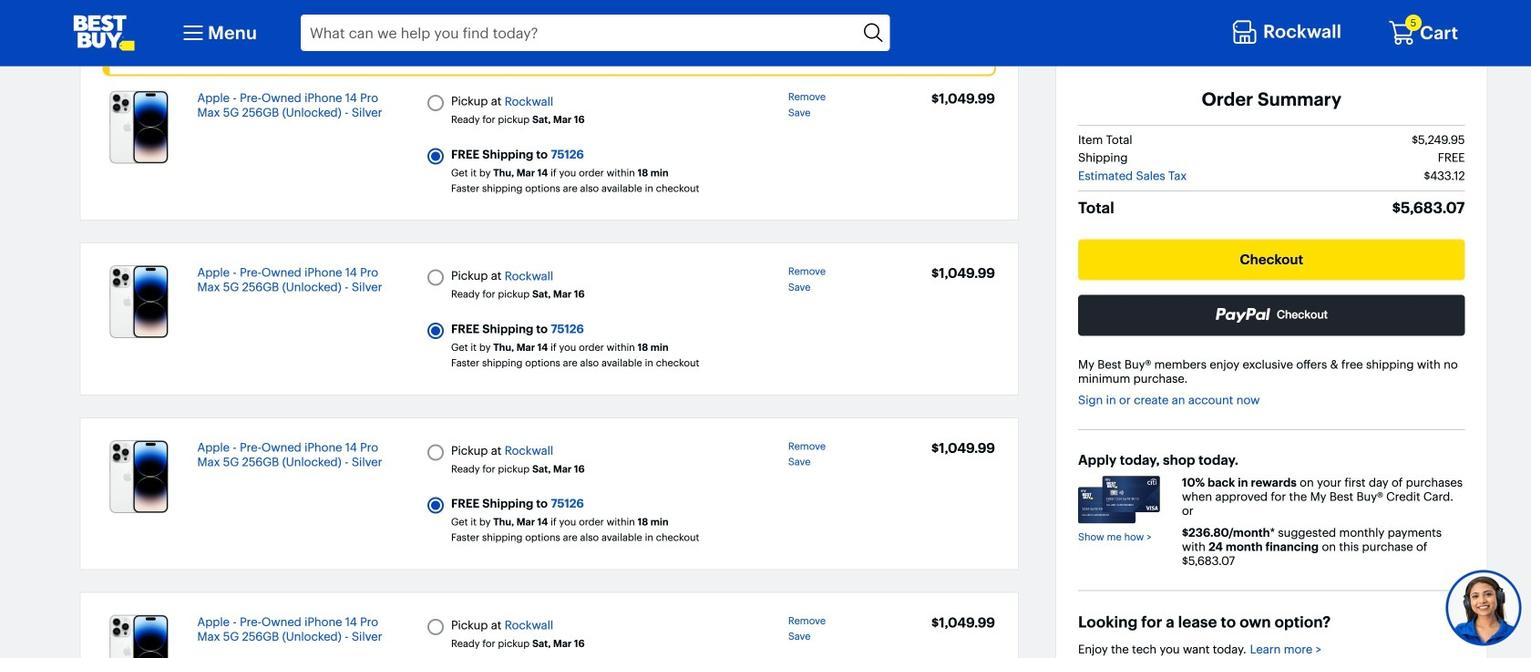 Task type: describe. For each thing, give the bounding box(es) containing it.
1 apple - pre-owned iphone 14 pro max 5g 256gb (unlocked) - silver image from the top
[[109, 91, 169, 164]]

best buy help human beacon image
[[1445, 569, 1522, 647]]

2 apple - pre-owned iphone 14 pro max 5g 256gb (unlocked) - silver image from the top
[[109, 265, 169, 338]]

warning image
[[110, 32, 154, 54]]



Task type: vqa. For each thing, say whether or not it's contained in the screenshot.
JCB image
no



Task type: locate. For each thing, give the bounding box(es) containing it.
None radio
[[427, 95, 444, 111], [427, 148, 444, 164], [427, 444, 444, 460], [427, 497, 444, 514], [427, 95, 444, 111], [427, 148, 444, 164], [427, 444, 444, 460], [427, 497, 444, 514]]

apple - pre-owned iphone 14 pro max 5g 256gb (unlocked) - silver image
[[109, 91, 169, 164], [109, 265, 169, 338], [109, 440, 169, 513], [109, 615, 169, 658]]

None radio
[[427, 269, 444, 286], [427, 323, 444, 339], [427, 619, 444, 635], [427, 269, 444, 286], [427, 323, 444, 339], [427, 619, 444, 635]]

menu image
[[179, 18, 208, 47]]

3 apple - pre-owned iphone 14 pro max 5g 256gb (unlocked) - silver image from the top
[[109, 440, 169, 513]]

cart icon image
[[1388, 19, 1415, 46]]

paypal checkout image
[[1215, 307, 1328, 323]]

alert
[[103, 11, 996, 76]]

4 apple - pre-owned iphone 14 pro max 5g 256gb (unlocked) - silver image from the top
[[109, 615, 169, 658]]

Type to search. Navigate forward to hear suggestions text field
[[301, 15, 858, 51]]

bestbuy.com image
[[73, 15, 135, 51]]



